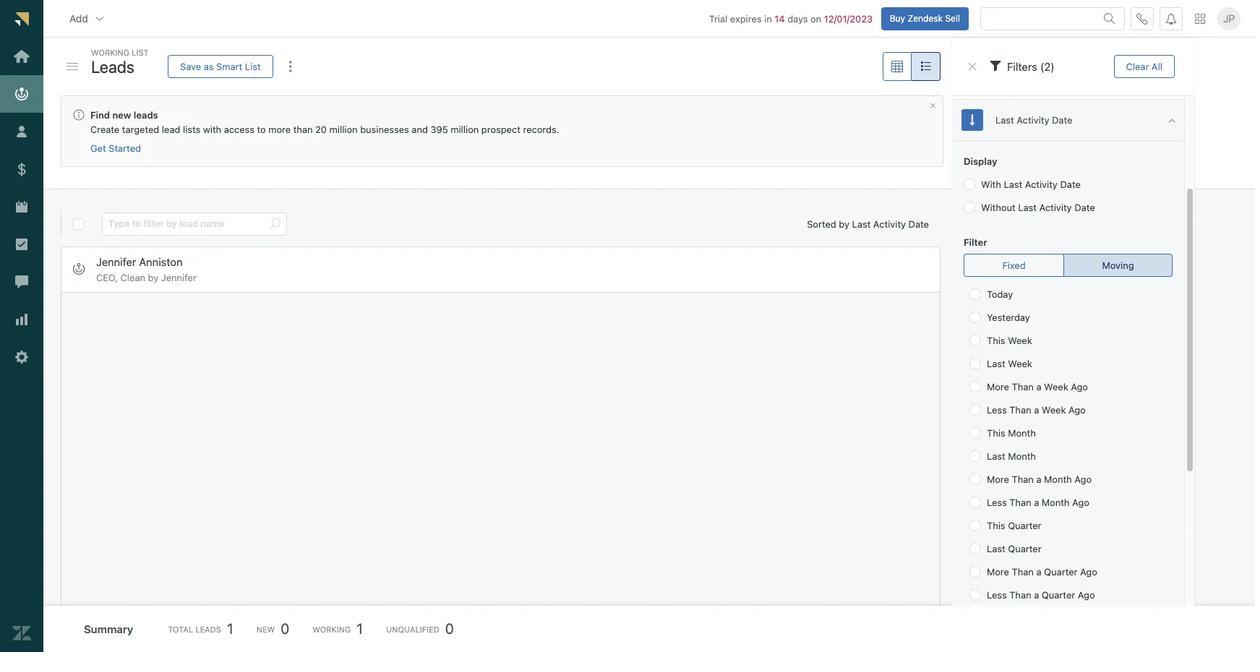 Task type: vqa. For each thing, say whether or not it's contained in the screenshot.


Task type: locate. For each thing, give the bounding box(es) containing it.
less up this month
[[987, 404, 1007, 416]]

1 vertical spatial this
[[987, 427, 1006, 439]]

1 horizontal spatial leads
[[196, 624, 221, 634]]

quarter
[[1008, 520, 1042, 531], [1008, 543, 1042, 555], [1044, 566, 1078, 578], [1042, 589, 1075, 601]]

a down more than a month ago
[[1034, 497, 1039, 508]]

new
[[256, 624, 275, 634]]

by
[[839, 218, 850, 230], [148, 272, 159, 283]]

ago down more than a month ago
[[1072, 497, 1090, 508]]

0 vertical spatial list
[[132, 48, 149, 57]]

less
[[987, 404, 1007, 416], [987, 497, 1007, 508], [987, 589, 1007, 601]]

last
[[996, 114, 1014, 126], [1004, 179, 1023, 190], [1018, 202, 1037, 213], [852, 218, 871, 230], [987, 358, 1006, 370], [987, 451, 1006, 462], [987, 543, 1006, 555]]

than
[[1012, 381, 1034, 393], [1010, 404, 1032, 416], [1012, 474, 1034, 485], [1010, 497, 1032, 508], [1012, 566, 1034, 578], [1010, 589, 1032, 601]]

ago up less than a month ago
[[1075, 474, 1092, 485]]

2 vertical spatial less
[[987, 589, 1007, 601]]

angle up image
[[1168, 114, 1176, 126]]

0 right "unqualified"
[[445, 620, 454, 637]]

records.
[[523, 124, 559, 135]]

0 right "new"
[[281, 620, 289, 637]]

ago for less than a week ago
[[1069, 404, 1086, 416]]

on
[[811, 13, 822, 24]]

working down 'chevron down' image
[[91, 48, 129, 57]]

1 vertical spatial less
[[987, 497, 1007, 508]]

trial
[[709, 13, 728, 24]]

days
[[788, 13, 808, 24]]

1 vertical spatial more
[[987, 474, 1009, 485]]

1 horizontal spatial working
[[313, 624, 351, 634]]

million right 395
[[451, 124, 479, 135]]

new
[[112, 109, 131, 121]]

buy
[[890, 13, 905, 24]]

overflow vertical fill image
[[285, 61, 296, 72]]

last quarter
[[987, 543, 1042, 555]]

jennifer anniston ceo, clean by jennifer
[[96, 255, 197, 283]]

0 horizontal spatial jennifer
[[96, 255, 136, 268]]

sell
[[945, 13, 960, 24]]

1 vertical spatial by
[[148, 272, 159, 283]]

1 horizontal spatial 1
[[357, 620, 363, 637]]

12/01/2023
[[824, 13, 873, 24]]

bell image
[[1166, 13, 1177, 24]]

1 horizontal spatial million
[[451, 124, 479, 135]]

less than a month ago
[[987, 497, 1090, 508]]

1 vertical spatial list
[[245, 60, 261, 72]]

1 left "unqualified"
[[357, 620, 363, 637]]

by down anniston
[[148, 272, 159, 283]]

less than a quarter ago
[[987, 589, 1095, 601]]

14
[[775, 13, 785, 24]]

week down more than a week ago
[[1042, 404, 1066, 416]]

this down yesterday
[[987, 335, 1006, 346]]

filters (2)
[[1007, 60, 1055, 73]]

a for less than a week ago
[[1034, 404, 1039, 416]]

activity up without last activity date
[[1025, 179, 1058, 190]]

1 more from the top
[[987, 381, 1009, 393]]

filters
[[1007, 60, 1038, 73]]

working for 1
[[313, 624, 351, 634]]

more for more than a week ago
[[987, 381, 1009, 393]]

0 vertical spatial leads
[[91, 57, 134, 76]]

1 vertical spatial working
[[313, 624, 351, 634]]

list up leads
[[132, 48, 149, 57]]

without last activity date
[[981, 202, 1095, 213]]

fixed
[[1003, 259, 1026, 271]]

1 0 from the left
[[281, 620, 289, 637]]

calls image
[[1137, 13, 1148, 24]]

1 million from the left
[[329, 124, 358, 135]]

more for more than a quarter ago
[[987, 566, 1009, 578]]

2 this from the top
[[987, 427, 1006, 439]]

1 this from the top
[[987, 335, 1006, 346]]

0 vertical spatial more
[[987, 381, 1009, 393]]

less for less than a week ago
[[987, 404, 1007, 416]]

zendesk products image
[[1195, 13, 1205, 24]]

2 less from the top
[[987, 497, 1007, 508]]

0 horizontal spatial leads
[[91, 57, 134, 76]]

1 vertical spatial leads
[[196, 624, 221, 634]]

save as smart list button
[[168, 55, 273, 78]]

2 vertical spatial this
[[987, 520, 1006, 531]]

week
[[1008, 335, 1032, 346], [1008, 358, 1033, 370], [1044, 381, 1069, 393], [1042, 404, 1066, 416]]

less than a week ago
[[987, 404, 1086, 416]]

a for more than a quarter ago
[[1037, 566, 1042, 578]]

this up last month
[[987, 427, 1006, 439]]

than up this quarter
[[1010, 497, 1032, 508]]

this for this month
[[987, 427, 1006, 439]]

last down with last activity date
[[1018, 202, 1037, 213]]

a down more than a week ago
[[1034, 404, 1039, 416]]

2 0 from the left
[[445, 620, 454, 637]]

last down this week
[[987, 358, 1006, 370]]

million right 20
[[329, 124, 358, 135]]

a for more than a month ago
[[1037, 474, 1042, 485]]

more down last quarter
[[987, 566, 1009, 578]]

a down more than a quarter ago
[[1034, 589, 1039, 601]]

a up less than a quarter ago at the right bottom of page
[[1037, 566, 1042, 578]]

ago up less than a week ago
[[1071, 381, 1088, 393]]

a
[[1037, 381, 1042, 393], [1034, 404, 1039, 416], [1037, 474, 1042, 485], [1034, 497, 1039, 508], [1037, 566, 1042, 578], [1034, 589, 1039, 601]]

last down this month
[[987, 451, 1006, 462]]

1 horizontal spatial list
[[245, 60, 261, 72]]

jennifer up ceo,
[[96, 255, 136, 268]]

quarter down more than a quarter ago
[[1042, 589, 1075, 601]]

3 this from the top
[[987, 520, 1006, 531]]

than for more than a week ago
[[1012, 381, 1034, 393]]

more down "last week"
[[987, 381, 1009, 393]]

this up last quarter
[[987, 520, 1006, 531]]

all
[[1152, 60, 1163, 72]]

summary
[[84, 623, 133, 636]]

2 more from the top
[[987, 474, 1009, 485]]

jennifer down anniston
[[161, 272, 197, 283]]

chevron down image
[[94, 13, 105, 24]]

1
[[227, 620, 233, 637], [357, 620, 363, 637]]

leads image
[[73, 263, 85, 275]]

a up less than a week ago
[[1037, 381, 1042, 393]]

working 1
[[313, 620, 363, 637]]

than
[[293, 124, 313, 135]]

than down "last week"
[[1012, 381, 1034, 393]]

leads inside total leads 1
[[196, 624, 221, 634]]

activity
[[1017, 114, 1050, 126], [1025, 179, 1058, 190], [1039, 202, 1072, 213], [873, 218, 906, 230]]

month
[[1008, 427, 1036, 439], [1008, 451, 1036, 462], [1044, 474, 1072, 485], [1042, 497, 1070, 508]]

total
[[168, 624, 193, 634]]

get
[[90, 143, 106, 154]]

ago
[[1071, 381, 1088, 393], [1069, 404, 1086, 416], [1075, 474, 1092, 485], [1072, 497, 1090, 508], [1080, 566, 1098, 578], [1078, 589, 1095, 601]]

0
[[281, 620, 289, 637], [445, 620, 454, 637]]

list right smart
[[245, 60, 261, 72]]

than down last month
[[1012, 474, 1034, 485]]

leads
[[91, 57, 134, 76], [196, 624, 221, 634]]

filter
[[964, 236, 987, 248]]

1 vertical spatial jennifer
[[161, 272, 197, 283]]

than down more than a quarter ago
[[1010, 589, 1032, 601]]

1 less from the top
[[987, 404, 1007, 416]]

week up "last week"
[[1008, 335, 1032, 346]]

this quarter
[[987, 520, 1042, 531]]

ago up less than a quarter ago at the right bottom of page
[[1080, 566, 1098, 578]]

0 horizontal spatial list
[[132, 48, 149, 57]]

clear all
[[1126, 60, 1163, 72]]

working right the new 0
[[313, 624, 351, 634]]

0 vertical spatial working
[[91, 48, 129, 57]]

jennifer
[[96, 255, 136, 268], [161, 272, 197, 283]]

0 for new 0
[[281, 620, 289, 637]]

1 left "new"
[[227, 620, 233, 637]]

working inside 'working 1'
[[313, 624, 351, 634]]

lead
[[162, 124, 180, 135]]

clean
[[121, 272, 145, 283]]

less down last quarter
[[987, 589, 1007, 601]]

find new leads create targeted lead lists with access to more than 20 million businesses and 395 million prospect records.
[[90, 109, 559, 135]]

last down this quarter
[[987, 543, 1006, 555]]

less up this quarter
[[987, 497, 1007, 508]]

0 horizontal spatial million
[[329, 124, 358, 135]]

this for this quarter
[[987, 520, 1006, 531]]

2 vertical spatial more
[[987, 566, 1009, 578]]

1 horizontal spatial 0
[[445, 620, 454, 637]]

list
[[132, 48, 149, 57], [245, 60, 261, 72]]

1 horizontal spatial by
[[839, 218, 850, 230]]

0 vertical spatial by
[[839, 218, 850, 230]]

by right sorted
[[839, 218, 850, 230]]

3 more from the top
[[987, 566, 1009, 578]]

trial expires in 14 days on 12/01/2023
[[709, 13, 873, 24]]

new 0
[[256, 620, 289, 637]]

buy zendesk sell
[[890, 13, 960, 24]]

unqualified 0
[[386, 620, 454, 637]]

than up this month
[[1010, 404, 1032, 416]]

list inside button
[[245, 60, 261, 72]]

0 vertical spatial less
[[987, 404, 1007, 416]]

0 horizontal spatial 1
[[227, 620, 233, 637]]

working inside working list leads
[[91, 48, 129, 57]]

(2)
[[1040, 60, 1055, 73]]

to
[[257, 124, 266, 135]]

million
[[329, 124, 358, 135], [451, 124, 479, 135]]

quarter up last quarter
[[1008, 520, 1042, 531]]

ago down more than a week ago
[[1069, 404, 1086, 416]]

cancel image
[[967, 61, 978, 72]]

0 horizontal spatial by
[[148, 272, 159, 283]]

fixed button
[[964, 254, 1064, 277]]

than down last quarter
[[1012, 566, 1034, 578]]

a up less than a month ago
[[1037, 474, 1042, 485]]

working
[[91, 48, 129, 57], [313, 624, 351, 634]]

3 less from the top
[[987, 589, 1007, 601]]

last month
[[987, 451, 1036, 462]]

jennifer anniston link
[[96, 255, 183, 269]]

0 horizontal spatial working
[[91, 48, 129, 57]]

long arrow down image
[[970, 114, 975, 126]]

leads right total
[[196, 624, 221, 634]]

more down last month
[[987, 474, 1009, 485]]

0 vertical spatial this
[[987, 335, 1006, 346]]

leads right handler icon
[[91, 57, 134, 76]]

ago down more than a quarter ago
[[1078, 589, 1095, 601]]

more
[[987, 381, 1009, 393], [987, 474, 1009, 485], [987, 566, 1009, 578]]

0 horizontal spatial 0
[[281, 620, 289, 637]]

zendesk
[[908, 13, 943, 24]]



Task type: describe. For each thing, give the bounding box(es) containing it.
than for more than a quarter ago
[[1012, 566, 1034, 578]]

working for leads
[[91, 48, 129, 57]]

Type to filter by lead name field
[[108, 213, 263, 235]]

targeted
[[122, 124, 159, 135]]

activity down filters (2)
[[1017, 114, 1050, 126]]

ago for more than a month ago
[[1075, 474, 1092, 485]]

2 million from the left
[[451, 124, 479, 135]]

ago for more than a week ago
[[1071, 381, 1088, 393]]

cancel image
[[929, 102, 937, 110]]

this week
[[987, 335, 1032, 346]]

prospect
[[482, 124, 521, 135]]

ceo,
[[96, 272, 118, 283]]

in
[[764, 13, 772, 24]]

than for less than a quarter ago
[[1010, 589, 1032, 601]]

month down more than a month ago
[[1042, 497, 1070, 508]]

total leads 1
[[168, 620, 233, 637]]

than for less than a month ago
[[1010, 497, 1032, 508]]

activity right sorted
[[873, 218, 906, 230]]

with
[[203, 124, 221, 135]]

jp
[[1223, 12, 1235, 25]]

quarter up less than a quarter ago at the right bottom of page
[[1044, 566, 1078, 578]]

filter fill image
[[990, 60, 1002, 71]]

leads inside working list leads
[[91, 57, 134, 76]]

last right long arrow down 'icon'
[[996, 114, 1014, 126]]

last right with
[[1004, 179, 1023, 190]]

week up less than a week ago
[[1044, 381, 1069, 393]]

this for this week
[[987, 335, 1006, 346]]

leads
[[134, 109, 158, 121]]

as
[[204, 60, 214, 72]]

smart
[[216, 60, 242, 72]]

1 horizontal spatial jennifer
[[161, 272, 197, 283]]

started
[[109, 143, 141, 154]]

buy zendesk sell button
[[881, 7, 969, 30]]

a for less than a quarter ago
[[1034, 589, 1039, 601]]

sorted
[[807, 218, 837, 230]]

find
[[90, 109, 110, 121]]

anniston
[[139, 255, 183, 268]]

jp button
[[1218, 7, 1241, 30]]

ago for less than a quarter ago
[[1078, 589, 1095, 601]]

yesterday
[[987, 312, 1030, 323]]

add button
[[58, 4, 117, 33]]

quarter down this quarter
[[1008, 543, 1042, 555]]

less for less than a quarter ago
[[987, 589, 1007, 601]]

ago for less than a month ago
[[1072, 497, 1090, 508]]

a for less than a month ago
[[1034, 497, 1039, 508]]

last right sorted
[[852, 218, 871, 230]]

more than a quarter ago
[[987, 566, 1098, 578]]

businesses
[[360, 124, 409, 135]]

moving button
[[1064, 254, 1173, 277]]

unqualified
[[386, 624, 440, 634]]

sorted by last activity date
[[807, 218, 929, 230]]

more for more than a month ago
[[987, 474, 1009, 485]]

more than a week ago
[[987, 381, 1088, 393]]

2 1 from the left
[[357, 620, 363, 637]]

access
[[224, 124, 255, 135]]

a for more than a week ago
[[1037, 381, 1042, 393]]

395
[[431, 124, 448, 135]]

moving
[[1102, 259, 1134, 271]]

display
[[964, 155, 997, 167]]

than for more than a month ago
[[1012, 474, 1034, 485]]

expires
[[730, 13, 762, 24]]

ago for more than a quarter ago
[[1080, 566, 1098, 578]]

and
[[412, 124, 428, 135]]

20
[[315, 124, 327, 135]]

save
[[180, 60, 201, 72]]

save as smart list
[[180, 60, 261, 72]]

add
[[69, 12, 88, 24]]

more
[[268, 124, 291, 135]]

handler image
[[67, 63, 78, 70]]

working list leads
[[91, 48, 149, 76]]

list inside working list leads
[[132, 48, 149, 57]]

month down this month
[[1008, 451, 1036, 462]]

with
[[981, 179, 1001, 190]]

last week
[[987, 358, 1033, 370]]

today
[[987, 289, 1013, 300]]

than for less than a week ago
[[1010, 404, 1032, 416]]

zendesk image
[[12, 624, 31, 643]]

1 1 from the left
[[227, 620, 233, 637]]

month up less than a month ago
[[1044, 474, 1072, 485]]

search image
[[1104, 13, 1116, 24]]

0 vertical spatial jennifer
[[96, 255, 136, 268]]

clear all button
[[1114, 55, 1175, 78]]

search image
[[269, 218, 281, 230]]

activity down with last activity date
[[1039, 202, 1072, 213]]

by inside jennifer anniston ceo, clean by jennifer
[[148, 272, 159, 283]]

month up last month
[[1008, 427, 1036, 439]]

get started link
[[90, 143, 141, 155]]

more than a month ago
[[987, 474, 1092, 485]]

week down this week
[[1008, 358, 1033, 370]]

create
[[90, 124, 120, 135]]

less for less than a month ago
[[987, 497, 1007, 508]]

this month
[[987, 427, 1036, 439]]

with last activity date
[[981, 179, 1081, 190]]

info image
[[73, 109, 85, 121]]

lists
[[183, 124, 201, 135]]

get started
[[90, 143, 141, 154]]

last activity date
[[996, 114, 1073, 126]]

0 for unqualified 0
[[445, 620, 454, 637]]

without
[[981, 202, 1016, 213]]

clear
[[1126, 60, 1149, 72]]



